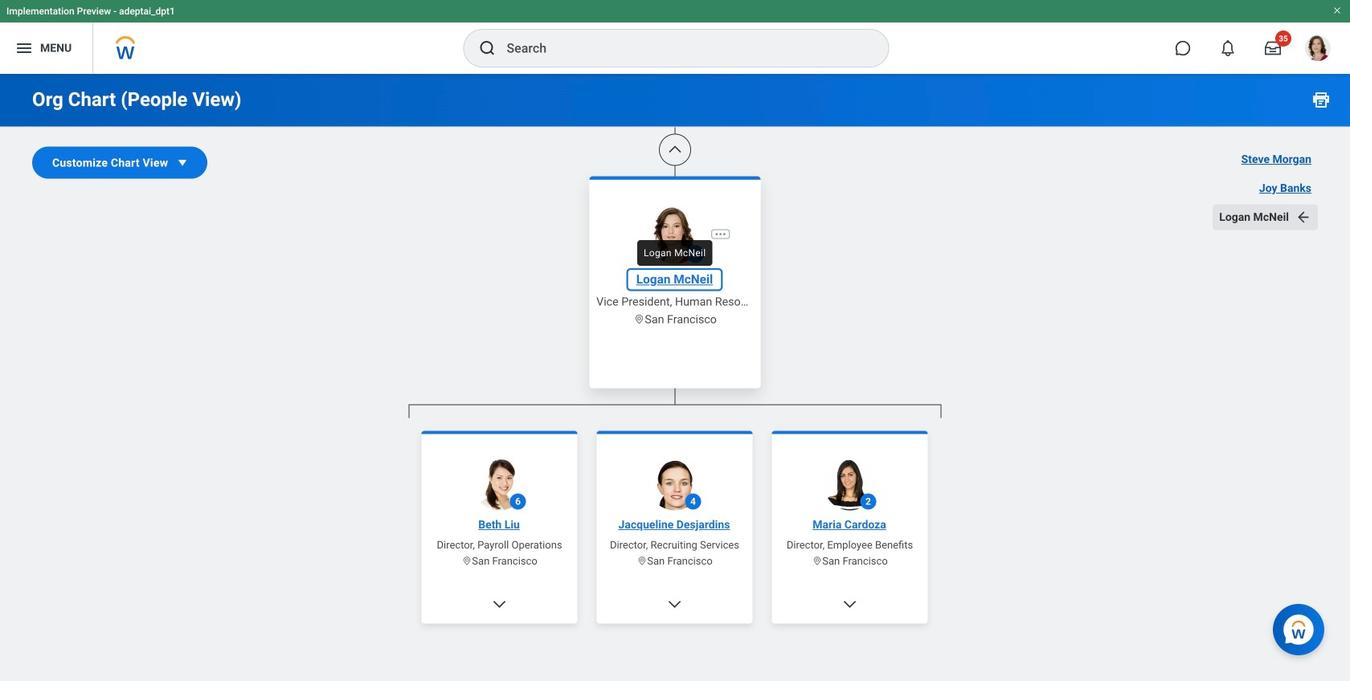 Task type: describe. For each thing, give the bounding box(es) containing it.
profile logan mcneil image
[[1306, 35, 1331, 64]]

notifications large image
[[1221, 40, 1237, 56]]

0 vertical spatial location image
[[634, 314, 645, 326]]

location image for first chevron down image from right
[[813, 556, 823, 567]]

logan mcneil, logan mcneil, 3 direct reports element
[[409, 419, 942, 682]]

location image for chevron down icon
[[462, 556, 472, 567]]

inbox large image
[[1266, 40, 1282, 56]]

search image
[[478, 39, 497, 58]]

related actions image
[[714, 228, 728, 241]]

justify image
[[14, 39, 34, 58]]



Task type: vqa. For each thing, say whether or not it's contained in the screenshot.
banner
yes



Task type: locate. For each thing, give the bounding box(es) containing it.
close environment banner image
[[1333, 6, 1343, 15]]

main content
[[0, 0, 1351, 682]]

chevron up image
[[667, 142, 683, 158]]

0 horizontal spatial location image
[[462, 556, 472, 567]]

banner
[[0, 0, 1351, 74]]

chevron down image
[[667, 597, 683, 613], [843, 597, 859, 613]]

1 location image from the left
[[462, 556, 472, 567]]

arrow left image
[[1296, 209, 1312, 226]]

print org chart image
[[1312, 90, 1331, 109]]

1 vertical spatial location image
[[637, 556, 648, 567]]

1 horizontal spatial location image
[[813, 556, 823, 567]]

2 location image from the left
[[813, 556, 823, 567]]

chevron down image
[[492, 597, 508, 613]]

1 chevron down image from the left
[[667, 597, 683, 613]]

0 horizontal spatial chevron down image
[[667, 597, 683, 613]]

2 chevron down image from the left
[[843, 597, 859, 613]]

location image
[[634, 314, 645, 326], [637, 556, 648, 567]]

1 horizontal spatial chevron down image
[[843, 597, 859, 613]]

caret down image
[[175, 155, 191, 171]]

location image
[[462, 556, 472, 567], [813, 556, 823, 567]]

tooltip
[[633, 236, 718, 271]]

Search Workday  search field
[[507, 31, 856, 66]]



